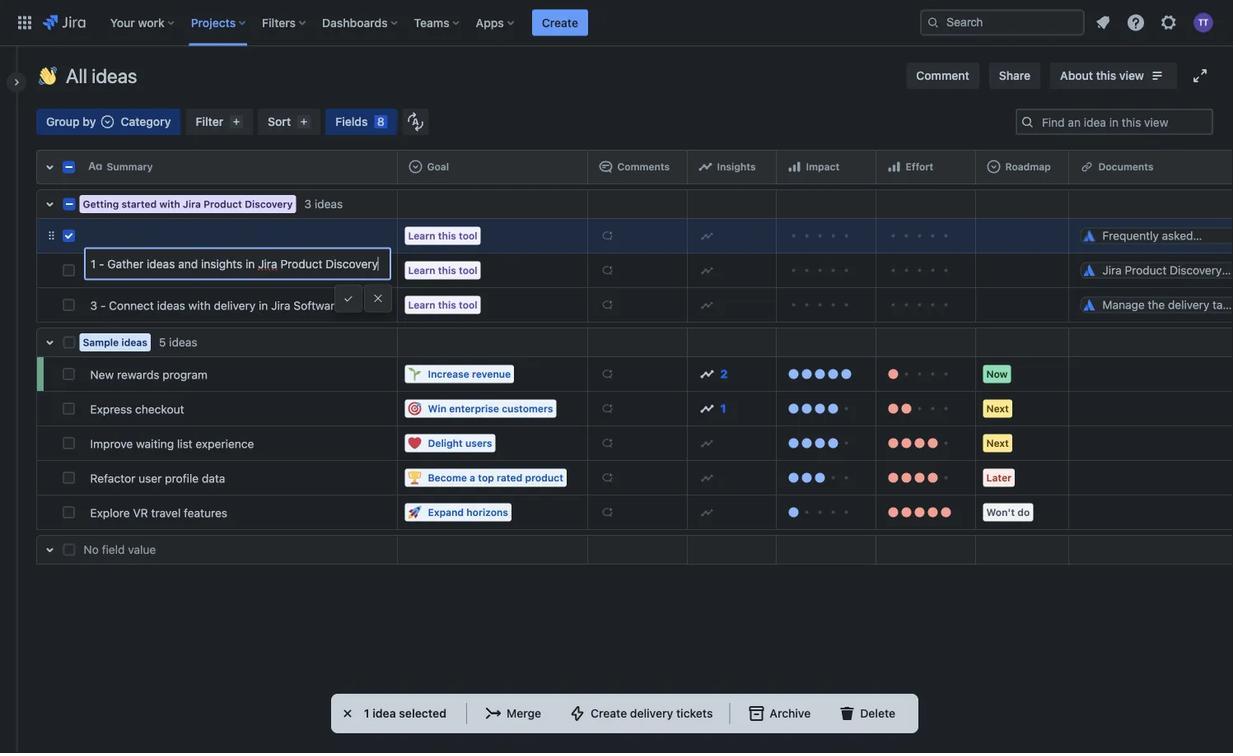 Task type: vqa. For each thing, say whether or not it's contained in the screenshot.


Task type: locate. For each thing, give the bounding box(es) containing it.
Find an idea in this view field
[[1037, 110, 1212, 133]]

1 vertical spatial delivery
[[630, 707, 673, 721]]

horizons
[[466, 507, 508, 519]]

-
[[100, 264, 105, 278], [100, 299, 106, 313]]

views
[[216, 264, 245, 278]]

tickets
[[676, 707, 713, 721]]

create
[[542, 16, 578, 29], [591, 707, 627, 721]]

features
[[184, 507, 227, 520]]

create right apps "popup button"
[[542, 16, 578, 29]]

about
[[1060, 69, 1093, 82]]

archive button
[[737, 701, 821, 727]]

1 next from the top
[[986, 403, 1009, 415]]

2 - from the top
[[100, 299, 106, 313]]

primary element
[[10, 0, 920, 46]]

in
[[259, 299, 268, 313]]

1 vertical spatial learn
[[408, 265, 435, 276]]

improve waiting list experience
[[90, 437, 254, 451]]

share
[[999, 69, 1031, 82]]

summary
[[107, 161, 153, 172]]

:heart: image
[[408, 437, 421, 450], [408, 437, 421, 450]]

next for improve waiting list experience
[[986, 438, 1009, 449]]

1 vertical spatial -
[[100, 299, 106, 313]]

merge button
[[474, 701, 551, 727]]

filters button
[[257, 9, 312, 36]]

0 vertical spatial -
[[100, 264, 105, 278]]

1 insights image from the top
[[701, 368, 714, 381]]

insights image inside 2 button
[[701, 368, 714, 381]]

about this view button
[[1050, 63, 1177, 89]]

1 - from the top
[[100, 264, 105, 278]]

comments image
[[599, 160, 612, 173]]

1 vertical spatial insights image
[[701, 402, 714, 416]]

won't
[[986, 507, 1015, 519]]

express checkout
[[90, 403, 184, 416]]

0 horizontal spatial 2
[[90, 264, 97, 278]]

:dart: image
[[408, 402, 421, 416]]

⠿
[[47, 228, 56, 243]]

0 horizontal spatial create
[[542, 16, 578, 29]]

1 for 1 idea selected
[[364, 707, 370, 721]]

1 horizontal spatial 1
[[720, 402, 726, 416]]

banner
[[0, 0, 1233, 46]]

next
[[986, 403, 1009, 415], [986, 438, 1009, 449]]

1 learn from the top
[[408, 230, 435, 242]]

2 next from the top
[[986, 438, 1009, 449]]

rewards
[[117, 368, 159, 382]]

2 inside button
[[720, 367, 728, 381]]

all
[[66, 64, 87, 87]]

effort button
[[883, 154, 969, 180]]

2 learn this tool from the top
[[408, 265, 477, 276]]

this
[[1096, 69, 1116, 82], [438, 230, 456, 242], [438, 265, 456, 276], [438, 299, 456, 311]]

- left connect
[[100, 299, 106, 313]]

close image
[[338, 704, 357, 724]]

add image
[[601, 229, 614, 243], [601, 299, 614, 312], [601, 299, 614, 312], [701, 299, 714, 312], [601, 402, 614, 416], [601, 402, 614, 416], [601, 437, 614, 450], [601, 437, 614, 450], [601, 506, 614, 519], [701, 506, 714, 519]]

and
[[249, 264, 268, 278]]

create right create delivery tickets icon
[[591, 707, 627, 721]]

insights image up 1 button
[[701, 368, 714, 381]]

1 learn this tool from the top
[[408, 230, 477, 242]]

jira image
[[43, 13, 85, 33], [43, 13, 85, 33]]

projects
[[191, 16, 236, 29]]

cell
[[976, 254, 1069, 288], [976, 288, 1069, 323], [398, 328, 588, 357], [588, 328, 688, 357], [688, 328, 777, 357], [777, 328, 876, 357], [876, 328, 976, 357], [976, 328, 1069, 357], [1069, 392, 1233, 427], [1069, 427, 1233, 461], [1069, 461, 1233, 496], [1069, 496, 1233, 530], [398, 535, 588, 565], [588, 535, 688, 565], [876, 535, 976, 565]]

2 left prioritise
[[90, 264, 97, 278]]

- for 3
[[100, 299, 106, 313]]

search image
[[927, 16, 940, 29]]

0 horizontal spatial 1
[[364, 707, 370, 721]]

impact
[[806, 161, 840, 172]]

create delivery tickets
[[591, 707, 713, 721]]

0 vertical spatial next
[[986, 403, 1009, 415]]

goal image
[[409, 160, 422, 173]]

started
[[122, 199, 157, 210], [122, 199, 157, 210]]

insights image
[[701, 368, 714, 381], [701, 402, 714, 416]]

win enterprise customers
[[428, 403, 553, 415]]

1 vertical spatial 1
[[364, 707, 370, 721]]

insights image for 2
[[701, 368, 714, 381]]

apps button
[[471, 9, 520, 36]]

1 vertical spatial tool
[[459, 265, 477, 276]]

add image
[[601, 229, 614, 243], [701, 229, 714, 243], [601, 264, 614, 277], [601, 264, 614, 277], [701, 264, 714, 277], [601, 368, 614, 381], [601, 368, 614, 381], [701, 437, 714, 450], [601, 472, 614, 485], [601, 472, 614, 485], [701, 472, 714, 485], [601, 506, 614, 519]]

users
[[465, 438, 492, 449]]

:seedling: image
[[408, 368, 421, 381]]

projects button
[[186, 9, 252, 36]]

learn this tool for 3 - connect ideas with delivery in jira software
[[408, 299, 477, 311]]

0 vertical spatial 1
[[720, 402, 726, 416]]

learn
[[408, 230, 435, 242], [408, 265, 435, 276], [408, 299, 435, 311]]

1 vertical spatial next
[[986, 438, 1009, 449]]

8
[[377, 115, 385, 128]]

1 vertical spatial 2
[[720, 367, 728, 381]]

expand
[[428, 507, 464, 519]]

5 ideas
[[159, 336, 197, 349]]

2 button
[[694, 361, 770, 388]]

2 vertical spatial learn
[[408, 299, 435, 311]]

waiting
[[136, 437, 174, 451]]

your work
[[110, 16, 165, 29]]

sample
[[83, 337, 119, 348]]

learn for 3 - connect ideas with delivery in jira software
[[408, 299, 435, 311]]

0 vertical spatial 2
[[90, 264, 97, 278]]

program
[[163, 368, 208, 382]]

roadmap button
[[982, 154, 1062, 180]]

1 left idea
[[364, 707, 370, 721]]

appswitcher icon image
[[15, 13, 35, 33]]

delivery inside create delivery tickets button
[[630, 707, 673, 721]]

roadmap
[[1005, 161, 1051, 172]]

improve
[[90, 437, 133, 451]]

0 vertical spatial insights image
[[701, 368, 714, 381]]

2 learn from the top
[[408, 265, 435, 276]]

0 vertical spatial create
[[542, 16, 578, 29]]

delivery
[[214, 299, 256, 313], [630, 707, 673, 721]]

:seedling: image
[[408, 368, 421, 381]]

a
[[470, 472, 475, 484]]

3 learn this tool from the top
[[408, 299, 477, 311]]

2 vertical spatial tool
[[459, 299, 477, 311]]

1 vertical spatial learn this tool
[[408, 265, 477, 276]]

win
[[428, 403, 446, 415]]

archive
[[770, 707, 811, 721]]

next up 'later'
[[986, 438, 1009, 449]]

connect
[[109, 299, 154, 313]]

user
[[139, 472, 162, 486]]

2 insights image from the top
[[701, 402, 714, 416]]

insights image inside 1 button
[[701, 402, 714, 416]]

confirm image
[[342, 292, 355, 305]]

:wave: image
[[39, 67, 57, 85], [39, 67, 57, 85]]

learn for 2 - prioritise ideas with views and fields
[[408, 265, 435, 276]]

0 vertical spatial tool
[[459, 230, 477, 242]]

fields
[[271, 264, 300, 278]]

1 tool from the top
[[459, 230, 477, 242]]

1 down 2 button
[[720, 402, 726, 416]]

1 inside 1 button
[[720, 402, 726, 416]]

top
[[478, 472, 494, 484]]

2 for 2
[[720, 367, 728, 381]]

0 horizontal spatial delivery
[[214, 299, 256, 313]]

3 tool from the top
[[459, 299, 477, 311]]

:rocket: image
[[408, 506, 421, 519], [408, 506, 421, 519]]

- for 2
[[100, 264, 105, 278]]

Search field
[[920, 9, 1085, 36]]

express
[[90, 403, 132, 416]]

documents button
[[1075, 154, 1233, 180]]

1 horizontal spatial delivery
[[630, 707, 673, 721]]

new rewards program
[[90, 368, 208, 382]]

1 vertical spatial create
[[591, 707, 627, 721]]

next down now
[[986, 403, 1009, 415]]

jira
[[183, 199, 201, 210], [183, 199, 201, 210], [271, 299, 290, 313]]

insights image down 2 button
[[701, 402, 714, 416]]

1 horizontal spatial create
[[591, 707, 627, 721]]

2 tool from the top
[[459, 265, 477, 276]]

0 vertical spatial learn this tool
[[408, 230, 477, 242]]

2 up 1 button
[[720, 367, 728, 381]]

create delivery tickets image
[[568, 704, 587, 724]]

None field
[[86, 249, 390, 279]]

0 vertical spatial learn
[[408, 230, 435, 242]]

sample ideas
[[83, 337, 147, 348]]

later
[[986, 472, 1012, 484]]

delivery left in
[[214, 299, 256, 313]]

with
[[159, 199, 180, 210], [159, 199, 180, 210], [190, 264, 212, 278], [188, 299, 211, 313]]

0 vertical spatial delivery
[[214, 299, 256, 313]]

share button
[[989, 63, 1040, 89]]

experience
[[196, 437, 254, 451]]

comment
[[916, 69, 969, 82]]

vr
[[133, 507, 148, 520]]

1 horizontal spatial 2
[[720, 367, 728, 381]]

comments button
[[594, 154, 681, 180]]

teams button
[[409, 9, 466, 36]]

3
[[304, 197, 311, 211], [304, 197, 311, 211], [90, 299, 97, 313]]

fields
[[335, 115, 368, 128]]

- left prioritise
[[100, 264, 105, 278]]

create inside the primary element
[[542, 16, 578, 29]]

won't do
[[986, 507, 1030, 519]]

delivery left tickets
[[630, 707, 673, 721]]

prioritise
[[109, 264, 156, 278]]

3 learn from the top
[[408, 299, 435, 311]]

2 vertical spatial learn this tool
[[408, 299, 477, 311]]

expand image
[[1190, 66, 1210, 86]]

delete
[[860, 707, 895, 721]]

create button
[[532, 9, 588, 36]]

settings image
[[1159, 13, 1179, 33]]

single select dropdown image
[[101, 115, 114, 128]]

getting started with jira product discovery
[[83, 199, 293, 210], [83, 199, 293, 210]]



Task type: describe. For each thing, give the bounding box(es) containing it.
become
[[428, 472, 467, 484]]

all ideas
[[66, 64, 137, 87]]

software
[[294, 299, 341, 313]]

new
[[90, 368, 114, 382]]

no field value
[[84, 543, 156, 557]]

delete button
[[827, 701, 905, 727]]

autosave is enabled image
[[407, 112, 424, 132]]

idea
[[373, 707, 396, 721]]

profile
[[165, 472, 199, 486]]

this inside dropdown button
[[1096, 69, 1116, 82]]

insights image
[[699, 160, 712, 173]]

goal button
[[404, 154, 581, 180]]

expand horizons
[[428, 507, 508, 519]]

now
[[986, 369, 1008, 380]]

current project sidebar image
[[0, 66, 36, 99]]

selected
[[399, 707, 446, 721]]

create delivery tickets button
[[558, 701, 723, 727]]

dashboards
[[322, 16, 388, 29]]

cancel image
[[371, 292, 385, 305]]

product
[[525, 472, 563, 484]]

2 for 2 - prioritise ideas with views and fields
[[90, 264, 97, 278]]

1 for 1
[[720, 402, 726, 416]]

3 - connect ideas with delivery in jira software
[[90, 299, 341, 313]]

:trophy: image
[[408, 472, 421, 485]]

dashboards button
[[317, 9, 404, 36]]

collapse all image
[[40, 157, 60, 177]]

effort
[[906, 161, 933, 172]]

your profile and settings image
[[1194, 13, 1213, 33]]

learn this tool for 2 - prioritise ideas with views and fields
[[408, 265, 477, 276]]

no
[[84, 543, 99, 557]]

:dart: image
[[408, 402, 421, 416]]

notifications image
[[1093, 13, 1113, 33]]

1 button
[[694, 396, 770, 422]]

summary image
[[89, 160, 102, 173]]

help image
[[1126, 13, 1146, 33]]

sort button
[[258, 109, 321, 135]]

tool for 2 - prioritise ideas with views and fields
[[459, 265, 477, 276]]

delight users
[[428, 438, 492, 449]]

sort
[[268, 115, 291, 128]]

summary button
[[84, 154, 391, 180]]

travel
[[151, 507, 181, 520]]

next for express checkout
[[986, 403, 1009, 415]]

create for create
[[542, 16, 578, 29]]

banner containing your work
[[0, 0, 1233, 46]]

explore
[[90, 507, 130, 520]]

group by
[[46, 115, 96, 128]]

delete image
[[837, 704, 857, 724]]

filter button
[[186, 109, 253, 135]]

effort image
[[888, 160, 901, 173]]

explore vr travel features
[[90, 507, 227, 520]]

data
[[202, 472, 225, 486]]

create for create delivery tickets
[[591, 707, 627, 721]]

documents
[[1098, 161, 1154, 172]]

by
[[83, 115, 96, 128]]

rated
[[497, 472, 522, 484]]

refactor user profile data
[[90, 472, 225, 486]]

increase
[[428, 369, 469, 380]]

refactor
[[90, 472, 135, 486]]

become a top rated product
[[428, 472, 563, 484]]

work
[[138, 16, 165, 29]]

comment button
[[906, 63, 979, 89]]

tool for 3 - connect ideas with delivery in jira software
[[459, 299, 477, 311]]

delight
[[428, 438, 463, 449]]

merge image
[[484, 704, 503, 724]]

your work button
[[105, 9, 181, 36]]

:trophy: image
[[408, 472, 421, 485]]

impact image
[[788, 160, 801, 173]]

field
[[102, 543, 125, 557]]

category
[[121, 115, 171, 128]]

1 idea selected
[[364, 707, 446, 721]]

insights image for 1
[[701, 402, 714, 416]]

comments
[[617, 161, 670, 172]]

filters
[[262, 16, 296, 29]]

goal
[[427, 161, 449, 172]]

roadmap image
[[987, 160, 1000, 173]]

show description image
[[1147, 66, 1167, 86]]

2 - prioritise ideas with views and fields
[[90, 264, 300, 278]]

hyperlink image
[[1080, 160, 1093, 173]]

revenue
[[472, 369, 511, 380]]

list
[[177, 437, 192, 451]]

insights button
[[694, 154, 770, 180]]

checkout
[[135, 403, 184, 416]]

group
[[46, 115, 80, 128]]

view
[[1119, 69, 1144, 82]]

5
[[159, 336, 166, 349]]

customers
[[502, 403, 553, 415]]

archive image
[[747, 704, 766, 724]]

impact button
[[783, 154, 869, 180]]

merge
[[507, 707, 541, 721]]



